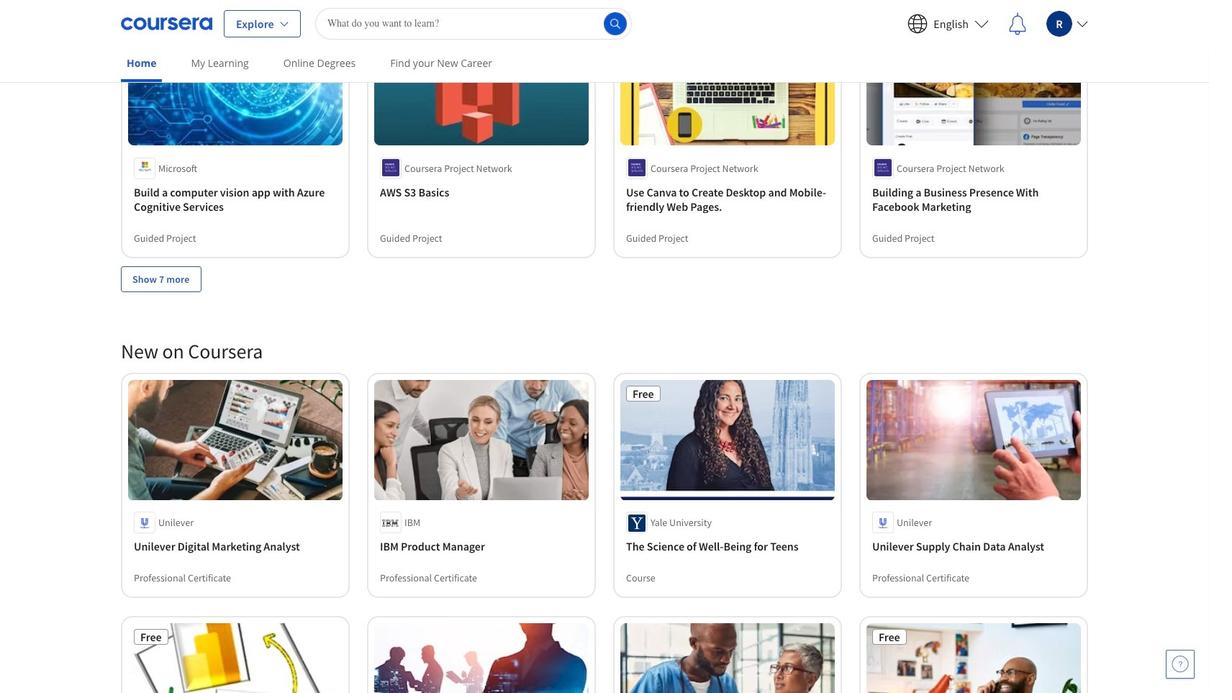 Task type: locate. For each thing, give the bounding box(es) containing it.
help center image
[[1172, 656, 1190, 673]]

coursera image
[[121, 12, 212, 35]]

None search field
[[315, 8, 632, 39]]



Task type: vqa. For each thing, say whether or not it's contained in the screenshot.
Learn a New Skill in 2 Hours Collection element
yes



Task type: describe. For each thing, give the bounding box(es) containing it.
learn a new skill in 2 hours collection element
[[112, 0, 1098, 316]]

new on coursera collection element
[[112, 316, 1098, 694]]

What do you want to learn? text field
[[315, 8, 632, 39]]



